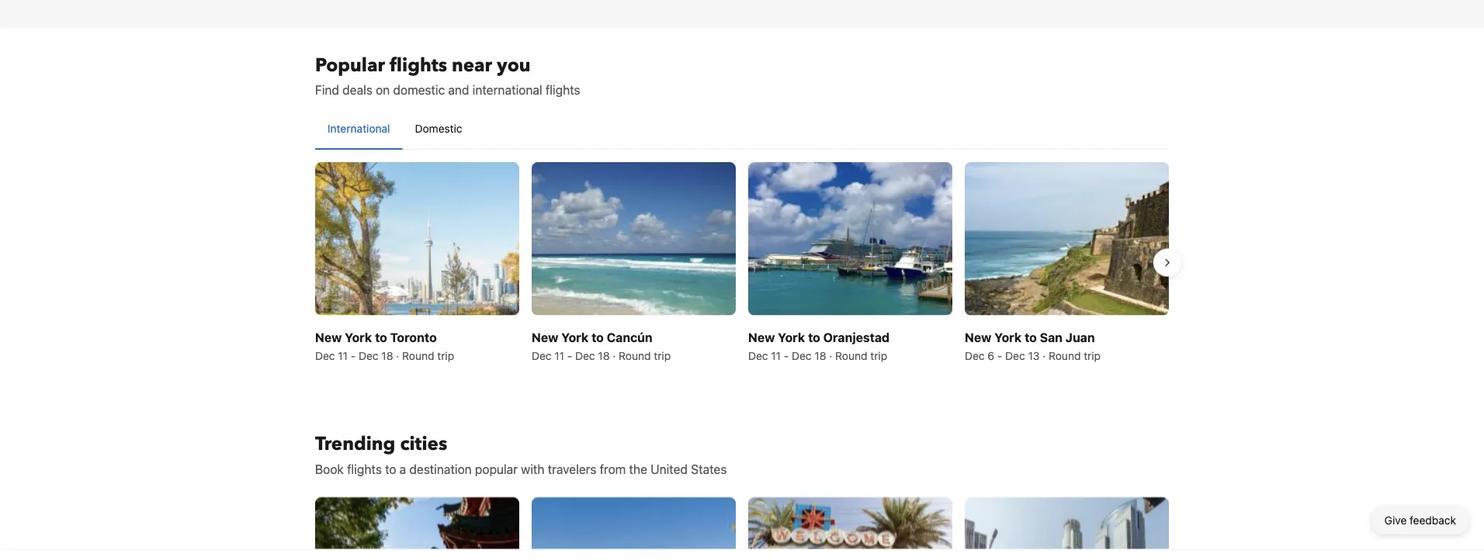 Task type: describe. For each thing, give the bounding box(es) containing it.
new york to toronto dec 11 - dec 18 · round trip
[[315, 330, 454, 362]]

new york to cancún image
[[532, 162, 736, 315]]

11 for new york to oranjestad
[[771, 349, 781, 362]]

york for san
[[995, 330, 1022, 345]]

trip inside new york to san juan dec 6 - dec 13 · round trip
[[1084, 349, 1101, 362]]

cancún
[[607, 330, 653, 345]]

popular
[[475, 462, 518, 476]]

toronto
[[390, 330, 437, 345]]

give
[[1385, 514, 1407, 527]]

- for oranjestad
[[784, 349, 789, 362]]

1 dec from the left
[[315, 349, 335, 362]]

to for cancún
[[592, 330, 604, 345]]

international
[[473, 83, 542, 97]]

13
[[1028, 349, 1040, 362]]

to inside trending cities book flights to a destination popular with travelers from the united states
[[385, 462, 396, 476]]

domestic
[[393, 83, 445, 97]]

2 dec from the left
[[359, 349, 379, 362]]

to for toronto
[[375, 330, 387, 345]]

you
[[497, 52, 531, 78]]

18 for cancún
[[598, 349, 610, 362]]

· for toronto
[[396, 349, 399, 362]]

2 horizontal spatial flights
[[546, 83, 580, 97]]

new for new york to cancún
[[532, 330, 558, 345]]

11 for new york to toronto
[[338, 349, 348, 362]]

· for oranjestad
[[829, 349, 833, 362]]

5 dec from the left
[[748, 349, 768, 362]]

round inside new york to san juan dec 6 - dec 13 · round trip
[[1049, 349, 1081, 362]]

1 horizontal spatial flights
[[390, 52, 447, 78]]

domestic
[[415, 122, 462, 135]]

new for new york to toronto
[[315, 330, 342, 345]]

cities
[[400, 431, 447, 457]]

with
[[521, 462, 545, 476]]

new york to toronto image
[[315, 162, 519, 315]]

3 dec from the left
[[532, 349, 552, 362]]

new for new york to san juan
[[965, 330, 992, 345]]

a
[[400, 462, 406, 476]]

deals
[[343, 83, 373, 97]]

- for cancún
[[567, 349, 572, 362]]

new for new york to oranjestad
[[748, 330, 775, 345]]

on
[[376, 83, 390, 97]]

united
[[651, 462, 688, 476]]



Task type: vqa. For each thing, say whether or not it's contained in the screenshot.
5 stars image corresponding to OKU Ibiza
no



Task type: locate. For each thing, give the bounding box(es) containing it.
to left "toronto"
[[375, 330, 387, 345]]

to inside new york to oranjestad dec 11 - dec 18 · round trip
[[808, 330, 821, 345]]

2 horizontal spatial 11
[[771, 349, 781, 362]]

flights inside trending cities book flights to a destination popular with travelers from the united states
[[347, 462, 382, 476]]

11 inside new york to cancún dec 11 - dec 18 · round trip
[[555, 349, 564, 362]]

11 inside new york to oranjestad dec 11 - dec 18 · round trip
[[771, 349, 781, 362]]

1 vertical spatial flights
[[546, 83, 580, 97]]

18 down "toronto"
[[381, 349, 393, 362]]

2 horizontal spatial 18
[[815, 349, 826, 362]]

new york to oranjestad dec 11 - dec 18 · round trip
[[748, 330, 890, 362]]

-
[[351, 349, 356, 362], [567, 349, 572, 362], [784, 349, 789, 362], [998, 349, 1003, 362]]

round down "toronto"
[[402, 349, 434, 362]]

to inside new york to cancún dec 11 - dec 18 · round trip
[[592, 330, 604, 345]]

4 trip from the left
[[1084, 349, 1101, 362]]

york left oranjestad
[[778, 330, 805, 345]]

international
[[328, 122, 390, 135]]

4 round from the left
[[1049, 349, 1081, 362]]

trip inside new york to toronto dec 11 - dec 18 · round trip
[[437, 349, 454, 362]]

6
[[988, 349, 995, 362]]

to left a
[[385, 462, 396, 476]]

18 inside new york to cancún dec 11 - dec 18 · round trip
[[598, 349, 610, 362]]

1 · from the left
[[396, 349, 399, 362]]

2 18 from the left
[[598, 349, 610, 362]]

1 11 from the left
[[338, 349, 348, 362]]

18 inside new york to toronto dec 11 - dec 18 · round trip
[[381, 349, 393, 362]]

trip for new york to toronto
[[437, 349, 454, 362]]

to left oranjestad
[[808, 330, 821, 345]]

18
[[381, 349, 393, 362], [598, 349, 610, 362], [815, 349, 826, 362]]

4 new from the left
[[965, 330, 992, 345]]

11 inside new york to toronto dec 11 - dec 18 · round trip
[[338, 349, 348, 362]]

3 york from the left
[[778, 330, 805, 345]]

round inside new york to toronto dec 11 - dec 18 · round trip
[[402, 349, 434, 362]]

round for toronto
[[402, 349, 434, 362]]

new york to san juan image
[[965, 162, 1169, 315]]

region
[[303, 156, 1182, 370]]

give feedback
[[1385, 514, 1456, 527]]

states
[[691, 462, 727, 476]]

new york to cancún dec 11 - dec 18 · round trip
[[532, 330, 671, 362]]

18 down oranjestad
[[815, 349, 826, 362]]

trip
[[437, 349, 454, 362], [654, 349, 671, 362], [871, 349, 887, 362], [1084, 349, 1101, 362]]

york left 'cancún'
[[561, 330, 589, 345]]

oranjestad
[[823, 330, 890, 345]]

york for cancún
[[561, 330, 589, 345]]

2 new from the left
[[532, 330, 558, 345]]

2 · from the left
[[613, 349, 616, 362]]

book
[[315, 462, 344, 476]]

7 dec from the left
[[965, 349, 985, 362]]

trip for new york to cancún
[[654, 349, 671, 362]]

18 for toronto
[[381, 349, 393, 362]]

flights up domestic
[[390, 52, 447, 78]]

2 round from the left
[[619, 349, 651, 362]]

0 horizontal spatial 18
[[381, 349, 393, 362]]

san
[[1040, 330, 1063, 345]]

region containing new york to toronto
[[303, 156, 1182, 370]]

feedback
[[1410, 514, 1456, 527]]

1 round from the left
[[402, 349, 434, 362]]

- inside new york to san juan dec 6 - dec 13 · round trip
[[998, 349, 1003, 362]]

flights down trending
[[347, 462, 382, 476]]

new inside new york to toronto dec 11 - dec 18 · round trip
[[315, 330, 342, 345]]

1 trip from the left
[[437, 349, 454, 362]]

18 for oranjestad
[[815, 349, 826, 362]]

to for oranjestad
[[808, 330, 821, 345]]

1 new from the left
[[315, 330, 342, 345]]

3 18 from the left
[[815, 349, 826, 362]]

york for oranjestad
[[778, 330, 805, 345]]

- inside new york to toronto dec 11 - dec 18 · round trip
[[351, 349, 356, 362]]

round
[[402, 349, 434, 362], [619, 349, 651, 362], [835, 349, 868, 362], [1049, 349, 1081, 362]]

· down "toronto"
[[396, 349, 399, 362]]

international button
[[315, 109, 403, 149]]

from
[[600, 462, 626, 476]]

new york to oranjestad image
[[748, 162, 953, 315]]

4 dec from the left
[[575, 349, 595, 362]]

2 vertical spatial flights
[[347, 462, 382, 476]]

round inside new york to cancún dec 11 - dec 18 · round trip
[[619, 349, 651, 362]]

4 - from the left
[[998, 349, 1003, 362]]

york inside new york to cancún dec 11 - dec 18 · round trip
[[561, 330, 589, 345]]

the
[[629, 462, 647, 476]]

trip inside new york to cancún dec 11 - dec 18 · round trip
[[654, 349, 671, 362]]

1 horizontal spatial 11
[[555, 349, 564, 362]]

near
[[452, 52, 492, 78]]

to inside new york to toronto dec 11 - dec 18 · round trip
[[375, 330, 387, 345]]

tab list containing international
[[315, 109, 1169, 151]]

york inside new york to oranjestad dec 11 - dec 18 · round trip
[[778, 330, 805, 345]]

2 york from the left
[[561, 330, 589, 345]]

· down 'cancún'
[[613, 349, 616, 362]]

to for san
[[1025, 330, 1037, 345]]

0 vertical spatial flights
[[390, 52, 447, 78]]

round for oranjestad
[[835, 349, 868, 362]]

new inside new york to san juan dec 6 - dec 13 · round trip
[[965, 330, 992, 345]]

· inside new york to oranjestad dec 11 - dec 18 · round trip
[[829, 349, 833, 362]]

to inside new york to san juan dec 6 - dec 13 · round trip
[[1025, 330, 1037, 345]]

dec
[[315, 349, 335, 362], [359, 349, 379, 362], [532, 349, 552, 362], [575, 349, 595, 362], [748, 349, 768, 362], [792, 349, 812, 362], [965, 349, 985, 362], [1005, 349, 1025, 362]]

0 horizontal spatial flights
[[347, 462, 382, 476]]

8 dec from the left
[[1005, 349, 1025, 362]]

11
[[338, 349, 348, 362], [555, 349, 564, 362], [771, 349, 781, 362]]

· inside new york to toronto dec 11 - dec 18 · round trip
[[396, 349, 399, 362]]

popular
[[315, 52, 385, 78]]

1 york from the left
[[345, 330, 372, 345]]

- for toronto
[[351, 349, 356, 362]]

2 trip from the left
[[654, 349, 671, 362]]

4 · from the left
[[1043, 349, 1046, 362]]

new inside new york to cancún dec 11 - dec 18 · round trip
[[532, 330, 558, 345]]

6 dec from the left
[[792, 349, 812, 362]]

round inside new york to oranjestad dec 11 - dec 18 · round trip
[[835, 349, 868, 362]]

york inside new york to san juan dec 6 - dec 13 · round trip
[[995, 330, 1022, 345]]

york for toronto
[[345, 330, 372, 345]]

· down oranjestad
[[829, 349, 833, 362]]

3 trip from the left
[[871, 349, 887, 362]]

2 - from the left
[[567, 349, 572, 362]]

york left san
[[995, 330, 1022, 345]]

york
[[345, 330, 372, 345], [561, 330, 589, 345], [778, 330, 805, 345], [995, 330, 1022, 345]]

york inside new york to toronto dec 11 - dec 18 · round trip
[[345, 330, 372, 345]]

new
[[315, 330, 342, 345], [532, 330, 558, 345], [748, 330, 775, 345], [965, 330, 992, 345]]

travelers
[[548, 462, 597, 476]]

·
[[396, 349, 399, 362], [613, 349, 616, 362], [829, 349, 833, 362], [1043, 349, 1046, 362]]

3 - from the left
[[784, 349, 789, 362]]

· inside new york to san juan dec 6 - dec 13 · round trip
[[1043, 349, 1046, 362]]

to left 'cancún'
[[592, 330, 604, 345]]

- inside new york to cancún dec 11 - dec 18 · round trip
[[567, 349, 572, 362]]

1 - from the left
[[351, 349, 356, 362]]

juan
[[1066, 330, 1095, 345]]

3 new from the left
[[748, 330, 775, 345]]

trending
[[315, 431, 395, 457]]

4 york from the left
[[995, 330, 1022, 345]]

to
[[375, 330, 387, 345], [592, 330, 604, 345], [808, 330, 821, 345], [1025, 330, 1037, 345], [385, 462, 396, 476]]

new inside new york to oranjestad dec 11 - dec 18 · round trip
[[748, 330, 775, 345]]

· right 13
[[1043, 349, 1046, 362]]

· inside new york to cancún dec 11 - dec 18 · round trip
[[613, 349, 616, 362]]

3 round from the left
[[835, 349, 868, 362]]

tab list
[[315, 109, 1169, 151]]

york left "toronto"
[[345, 330, 372, 345]]

1 horizontal spatial 18
[[598, 349, 610, 362]]

flights right 'international'
[[546, 83, 580, 97]]

flights
[[390, 52, 447, 78], [546, 83, 580, 97], [347, 462, 382, 476]]

0 horizontal spatial 11
[[338, 349, 348, 362]]

· for cancún
[[613, 349, 616, 362]]

trip inside new york to oranjestad dec 11 - dec 18 · round trip
[[871, 349, 887, 362]]

round down san
[[1049, 349, 1081, 362]]

popular flights near you find deals on domestic and international flights
[[315, 52, 580, 97]]

new york to san juan dec 6 - dec 13 · round trip
[[965, 330, 1101, 362]]

to up 13
[[1025, 330, 1037, 345]]

give feedback button
[[1372, 507, 1469, 535]]

and
[[448, 83, 469, 97]]

1 18 from the left
[[381, 349, 393, 362]]

domestic button
[[403, 109, 475, 149]]

- inside new york to oranjestad dec 11 - dec 18 · round trip
[[784, 349, 789, 362]]

trending cities book flights to a destination popular with travelers from the united states
[[315, 431, 727, 476]]

18 down 'cancún'
[[598, 349, 610, 362]]

11 for new york to cancún
[[555, 349, 564, 362]]

find
[[315, 83, 339, 97]]

round down oranjestad
[[835, 349, 868, 362]]

trip for new york to oranjestad
[[871, 349, 887, 362]]

round down 'cancún'
[[619, 349, 651, 362]]

destination
[[409, 462, 472, 476]]

18 inside new york to oranjestad dec 11 - dec 18 · round trip
[[815, 349, 826, 362]]

round for cancún
[[619, 349, 651, 362]]

2 11 from the left
[[555, 349, 564, 362]]

3 11 from the left
[[771, 349, 781, 362]]

3 · from the left
[[829, 349, 833, 362]]



